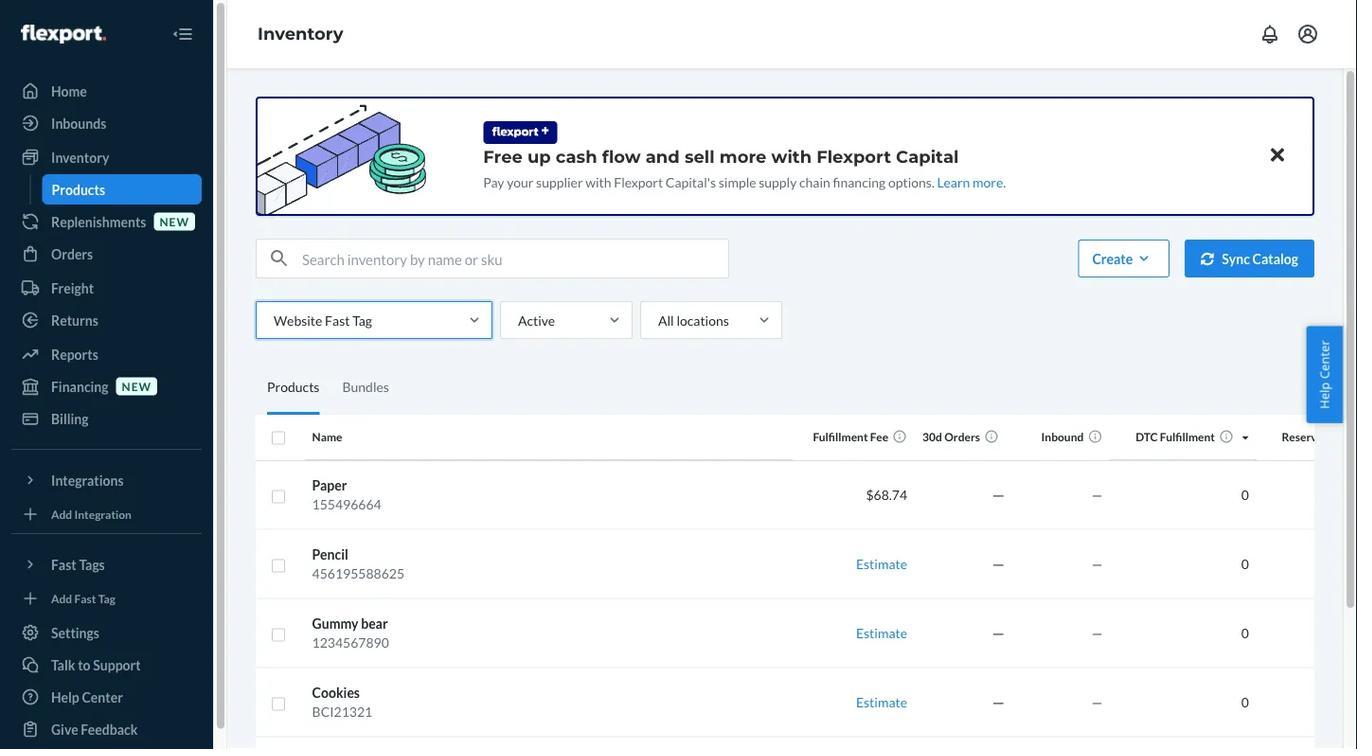 Task type: describe. For each thing, give the bounding box(es) containing it.
help center link
[[11, 682, 202, 712]]

inbound
[[1041, 430, 1084, 444]]

― for 155496664
[[992, 487, 1005, 503]]

home link
[[11, 76, 202, 106]]

bundles
[[342, 379, 389, 395]]

home
[[51, 83, 87, 99]]

456195588625
[[312, 565, 404, 582]]

flexport logo image
[[21, 25, 106, 44]]

add integration
[[51, 507, 132, 521]]

cookies bci21321
[[312, 685, 372, 720]]

open account menu image
[[1297, 23, 1319, 45]]

talk to support
[[51, 657, 141, 673]]

sell
[[685, 146, 715, 167]]

simple
[[719, 174, 756, 190]]

2 fulfillment from the left
[[1160, 430, 1215, 444]]

center inside button
[[1316, 340, 1333, 379]]

sync catalog button
[[1185, 240, 1315, 278]]

1 horizontal spatial with
[[771, 146, 812, 167]]

― for bci21321
[[992, 694, 1005, 710]]

estimate for 1234567890
[[856, 625, 907, 641]]

website fast tag
[[274, 312, 372, 328]]

square image for cookies
[[271, 697, 286, 712]]

free up cash flow and sell more with flexport capital pay your supplier with flexport capital's simple supply chain financing options. learn more .
[[483, 146, 1006, 190]]

gummy
[[312, 616, 358, 632]]

billing link
[[11, 403, 202, 434]]

sync catalog
[[1222, 251, 1299, 267]]

― for 1234567890
[[992, 625, 1005, 641]]

sync
[[1222, 251, 1250, 267]]

create button
[[1078, 240, 1170, 278]]

0 for 155496664
[[1242, 487, 1249, 503]]

give
[[51, 721, 78, 737]]

fast for add
[[74, 591, 96, 605]]

capital's
[[666, 174, 716, 190]]

Search inventory by name or sku text field
[[302, 240, 728, 278]]

inbounds link
[[11, 108, 202, 138]]

1 vertical spatial orders
[[944, 430, 980, 444]]

bear
[[361, 616, 388, 632]]

help center inside 'help center' link
[[51, 689, 123, 705]]

cash
[[556, 146, 597, 167]]

billing
[[51, 411, 89, 427]]

help center button
[[1307, 326, 1343, 423]]

integrations button
[[11, 465, 202, 495]]

financing
[[51, 378, 109, 394]]

1 fulfillment from the left
[[813, 430, 868, 444]]

storag
[[1325, 430, 1357, 444]]

add for add integration
[[51, 507, 72, 521]]

feedback
[[81, 721, 138, 737]]

estimate for bci21321
[[856, 694, 907, 710]]

tag for add fast tag
[[98, 591, 115, 605]]

pencil 456195588625
[[312, 547, 404, 582]]

1 horizontal spatial inventory link
[[258, 23, 343, 44]]

fast tags button
[[11, 549, 202, 580]]

integrations
[[51, 472, 124, 488]]

all
[[658, 312, 674, 328]]

0 horizontal spatial orders
[[51, 246, 93, 262]]

0 for 1234567890
[[1242, 625, 1249, 641]]

up
[[528, 146, 551, 167]]

orders link
[[11, 239, 202, 269]]

reports link
[[11, 339, 202, 369]]

your
[[507, 174, 534, 190]]

bci21321
[[312, 704, 372, 720]]

dtc
[[1136, 430, 1158, 444]]

supplier
[[536, 174, 583, 190]]

— for bci21321
[[1092, 694, 1103, 710]]

locations
[[677, 312, 729, 328]]

reports
[[51, 346, 98, 362]]

create
[[1092, 251, 1133, 267]]

gummy bear 1234567890
[[312, 616, 389, 651]]

1234567890
[[312, 635, 389, 651]]

help center inside help center button
[[1316, 340, 1333, 409]]

paper
[[312, 477, 347, 493]]

— for 1234567890
[[1092, 625, 1103, 641]]

add fast tag link
[[11, 587, 202, 610]]

supply
[[759, 174, 797, 190]]

talk to support button
[[11, 650, 202, 680]]

estimate link for 456195588625
[[856, 556, 907, 572]]

flow
[[602, 146, 641, 167]]

chain
[[799, 174, 830, 190]]

reserve storag
[[1282, 430, 1357, 444]]

.
[[1003, 174, 1006, 190]]



Task type: vqa. For each thing, say whether or not it's contained in the screenshot.
return to the top
no



Task type: locate. For each thing, give the bounding box(es) containing it.
1 vertical spatial square image
[[271, 558, 286, 573]]

2 add from the top
[[51, 591, 72, 605]]

0 vertical spatial more
[[720, 146, 767, 167]]

fast down tags
[[74, 591, 96, 605]]

flexport up financing
[[817, 146, 891, 167]]

1 horizontal spatial fulfillment
[[1160, 430, 1215, 444]]

— for 155496664
[[1092, 487, 1103, 503]]

0 vertical spatial estimate
[[856, 556, 907, 572]]

2 square image from the top
[[271, 627, 286, 643]]

—
[[1092, 487, 1103, 503], [1092, 556, 1103, 572], [1092, 625, 1103, 641], [1092, 694, 1103, 710]]

tag
[[352, 312, 372, 328], [98, 591, 115, 605]]

square image for 456195588625
[[271, 558, 286, 573]]

1 vertical spatial tag
[[98, 591, 115, 605]]

center up reserve storag
[[1316, 340, 1333, 379]]

cookies
[[312, 685, 360, 701]]

2 0 from the top
[[1242, 556, 1249, 572]]

reserve
[[1282, 430, 1323, 444]]

30d orders
[[923, 430, 980, 444]]

0 vertical spatial flexport
[[817, 146, 891, 167]]

tag down fast tags dropdown button
[[98, 591, 115, 605]]

1 horizontal spatial inventory
[[258, 23, 343, 44]]

1 horizontal spatial help center
[[1316, 340, 1333, 409]]

orders up freight
[[51, 246, 93, 262]]

square image
[[271, 431, 286, 446], [271, 627, 286, 643], [271, 697, 286, 712]]

give feedback button
[[11, 714, 202, 744]]

1 ― from the top
[[992, 487, 1005, 503]]

fast
[[325, 312, 350, 328], [51, 556, 76, 573], [74, 591, 96, 605]]

new for replenishments
[[160, 214, 189, 228]]

1 square image from the top
[[271, 431, 286, 446]]

add integration link
[[11, 503, 202, 526]]

1 horizontal spatial new
[[160, 214, 189, 228]]

0 horizontal spatial help center
[[51, 689, 123, 705]]

give feedback
[[51, 721, 138, 737]]

1 horizontal spatial center
[[1316, 340, 1333, 379]]

fast for website
[[325, 312, 350, 328]]

estimate
[[856, 556, 907, 572], [856, 625, 907, 641], [856, 694, 907, 710]]

square image left pencil
[[271, 558, 286, 573]]

add inside "link"
[[51, 591, 72, 605]]

fast right website
[[325, 312, 350, 328]]

2 ― from the top
[[992, 556, 1005, 572]]

add left integration
[[51, 507, 72, 521]]

0 vertical spatial add
[[51, 507, 72, 521]]

3 ― from the top
[[992, 625, 1005, 641]]

4 0 from the top
[[1242, 694, 1249, 710]]

name
[[312, 430, 342, 444]]

support
[[93, 657, 141, 673]]

0 horizontal spatial tag
[[98, 591, 115, 605]]

estimate link for bci21321
[[856, 694, 907, 710]]

0 horizontal spatial help
[[51, 689, 79, 705]]

estimate link for 1234567890
[[856, 625, 907, 641]]

integration
[[74, 507, 132, 521]]

fast inside fast tags dropdown button
[[51, 556, 76, 573]]

1 horizontal spatial more
[[973, 174, 1003, 190]]

freight link
[[11, 273, 202, 303]]

help center down to
[[51, 689, 123, 705]]

1 vertical spatial center
[[82, 689, 123, 705]]

estimate for 456195588625
[[856, 556, 907, 572]]

― for 456195588625
[[992, 556, 1005, 572]]

2 — from the top
[[1092, 556, 1103, 572]]

$68.74
[[866, 487, 907, 503]]

0 vertical spatial inventory
[[258, 23, 343, 44]]

— for 456195588625
[[1092, 556, 1103, 572]]

catalog
[[1253, 251, 1299, 267]]

website
[[274, 312, 322, 328]]

with up supply
[[771, 146, 812, 167]]

help up reserve storag
[[1316, 382, 1333, 409]]

inventory link
[[258, 23, 343, 44], [11, 142, 202, 172]]

3 0 from the top
[[1242, 625, 1249, 641]]

help center up reserve storag
[[1316, 340, 1333, 409]]

inventory inside inventory link
[[51, 149, 109, 165]]

new down reports link
[[122, 379, 152, 393]]

to
[[78, 657, 90, 673]]

0 vertical spatial inventory link
[[258, 23, 343, 44]]

1 add from the top
[[51, 507, 72, 521]]

open notifications image
[[1259, 23, 1282, 45]]

orders right '30d'
[[944, 430, 980, 444]]

1 vertical spatial help center
[[51, 689, 123, 705]]

1 vertical spatial more
[[973, 174, 1003, 190]]

help inside help center button
[[1316, 382, 1333, 409]]

0 horizontal spatial center
[[82, 689, 123, 705]]

free
[[483, 146, 523, 167]]

0 for 456195588625
[[1242, 556, 1249, 572]]

square image
[[271, 489, 286, 504], [271, 558, 286, 573]]

fee
[[870, 430, 889, 444]]

settings link
[[11, 618, 202, 648]]

―
[[992, 487, 1005, 503], [992, 556, 1005, 572], [992, 625, 1005, 641], [992, 694, 1005, 710]]

0 horizontal spatial products
[[52, 181, 105, 197]]

fulfillment fee
[[813, 430, 889, 444]]

30d
[[923, 430, 942, 444]]

1 horizontal spatial tag
[[352, 312, 372, 328]]

fast inside add fast tag "link"
[[74, 591, 96, 605]]

talk
[[51, 657, 75, 673]]

products up replenishments
[[52, 181, 105, 197]]

1 vertical spatial new
[[122, 379, 152, 393]]

paper 155496664
[[312, 477, 381, 512]]

1 vertical spatial inventory
[[51, 149, 109, 165]]

0 horizontal spatial more
[[720, 146, 767, 167]]

2 vertical spatial estimate link
[[856, 694, 907, 710]]

fast tags
[[51, 556, 105, 573]]

all locations
[[658, 312, 729, 328]]

inbounds
[[51, 115, 106, 131]]

more right learn
[[973, 174, 1003, 190]]

pencil
[[312, 547, 348, 563]]

more up simple
[[720, 146, 767, 167]]

learn more link
[[937, 174, 1003, 190]]

new
[[160, 214, 189, 228], [122, 379, 152, 393]]

1 vertical spatial add
[[51, 591, 72, 605]]

0 vertical spatial estimate link
[[856, 556, 907, 572]]

1 horizontal spatial help
[[1316, 382, 1333, 409]]

square image for 155496664
[[271, 489, 286, 504]]

1 estimate from the top
[[856, 556, 907, 572]]

and
[[646, 146, 680, 167]]

0 vertical spatial help
[[1316, 382, 1333, 409]]

square image left gummy
[[271, 627, 286, 643]]

fast left tags
[[51, 556, 76, 573]]

0 vertical spatial center
[[1316, 340, 1333, 379]]

1 horizontal spatial orders
[[944, 430, 980, 444]]

returns link
[[11, 305, 202, 335]]

3 estimate link from the top
[[856, 694, 907, 710]]

new down products link
[[160, 214, 189, 228]]

center down talk to support button
[[82, 689, 123, 705]]

3 estimate from the top
[[856, 694, 907, 710]]

products
[[52, 181, 105, 197], [267, 379, 320, 395]]

0 vertical spatial fast
[[325, 312, 350, 328]]

add for add fast tag
[[51, 591, 72, 605]]

products inside products link
[[52, 181, 105, 197]]

add fast tag
[[51, 591, 115, 605]]

1 vertical spatial inventory link
[[11, 142, 202, 172]]

2 vertical spatial fast
[[74, 591, 96, 605]]

1 vertical spatial products
[[267, 379, 320, 395]]

2 square image from the top
[[271, 558, 286, 573]]

0 horizontal spatial inventory link
[[11, 142, 202, 172]]

learn
[[937, 174, 970, 190]]

tag right website
[[352, 312, 372, 328]]

freight
[[51, 280, 94, 296]]

4 ― from the top
[[992, 694, 1005, 710]]

options.
[[888, 174, 935, 190]]

0 vertical spatial orders
[[51, 246, 93, 262]]

0 vertical spatial with
[[771, 146, 812, 167]]

products link
[[42, 174, 202, 205]]

with down cash
[[586, 174, 611, 190]]

0 horizontal spatial new
[[122, 379, 152, 393]]

2 estimate link from the top
[[856, 625, 907, 641]]

3 — from the top
[[1092, 625, 1103, 641]]

3 square image from the top
[[271, 697, 286, 712]]

capital
[[896, 146, 959, 167]]

add
[[51, 507, 72, 521], [51, 591, 72, 605]]

center
[[1316, 340, 1333, 379], [82, 689, 123, 705]]

settings
[[51, 625, 99, 641]]

1 horizontal spatial products
[[267, 379, 320, 395]]

sync alt image
[[1201, 252, 1214, 265]]

tag inside "link"
[[98, 591, 115, 605]]

2 vertical spatial estimate
[[856, 694, 907, 710]]

0
[[1242, 487, 1249, 503], [1242, 556, 1249, 572], [1242, 625, 1249, 641], [1242, 694, 1249, 710]]

fulfillment left 'fee'
[[813, 430, 868, 444]]

0 vertical spatial square image
[[271, 489, 286, 504]]

1 estimate link from the top
[[856, 556, 907, 572]]

tags
[[79, 556, 105, 573]]

0 vertical spatial help center
[[1316, 340, 1333, 409]]

0 horizontal spatial fulfillment
[[813, 430, 868, 444]]

tag for website fast tag
[[352, 312, 372, 328]]

close navigation image
[[171, 23, 194, 45]]

returns
[[51, 312, 98, 328]]

1 vertical spatial estimate
[[856, 625, 907, 641]]

1 vertical spatial estimate link
[[856, 625, 907, 641]]

more
[[720, 146, 767, 167], [973, 174, 1003, 190]]

1 vertical spatial fast
[[51, 556, 76, 573]]

close image
[[1271, 144, 1284, 166]]

orders
[[51, 246, 93, 262], [944, 430, 980, 444]]

0 horizontal spatial with
[[586, 174, 611, 190]]

new for financing
[[122, 379, 152, 393]]

pay
[[483, 174, 504, 190]]

square image left the paper
[[271, 489, 286, 504]]

fulfillment right "dtc"
[[1160, 430, 1215, 444]]

active
[[518, 312, 555, 328]]

square image for gummy
[[271, 627, 286, 643]]

dtc fulfillment
[[1136, 430, 1215, 444]]

inventory
[[258, 23, 343, 44], [51, 149, 109, 165]]

0 horizontal spatial inventory
[[51, 149, 109, 165]]

products up name
[[267, 379, 320, 395]]

1 square image from the top
[[271, 489, 286, 504]]

add up the settings at the bottom of page
[[51, 591, 72, 605]]

1 vertical spatial help
[[51, 689, 79, 705]]

1 vertical spatial flexport
[[614, 174, 663, 190]]

0 for bci21321
[[1242, 694, 1249, 710]]

flexport down flow
[[614, 174, 663, 190]]

1 — from the top
[[1092, 487, 1103, 503]]

0 vertical spatial tag
[[352, 312, 372, 328]]

help inside 'help center' link
[[51, 689, 79, 705]]

with
[[771, 146, 812, 167], [586, 174, 611, 190]]

0 vertical spatial products
[[52, 181, 105, 197]]

help up give at left
[[51, 689, 79, 705]]

0 vertical spatial square image
[[271, 431, 286, 446]]

0 vertical spatial new
[[160, 214, 189, 228]]

1 vertical spatial square image
[[271, 627, 286, 643]]

4 — from the top
[[1092, 694, 1103, 710]]

fulfillment
[[813, 430, 868, 444], [1160, 430, 1215, 444]]

replenishments
[[51, 214, 146, 230]]

1 vertical spatial with
[[586, 174, 611, 190]]

1 horizontal spatial flexport
[[817, 146, 891, 167]]

1 0 from the top
[[1242, 487, 1249, 503]]

0 horizontal spatial flexport
[[614, 174, 663, 190]]

2 estimate from the top
[[856, 625, 907, 641]]

help center
[[1316, 340, 1333, 409], [51, 689, 123, 705]]

2 vertical spatial square image
[[271, 697, 286, 712]]

square image left name
[[271, 431, 286, 446]]

155496664
[[312, 496, 381, 512]]

financing
[[833, 174, 886, 190]]

square image left cookies
[[271, 697, 286, 712]]



